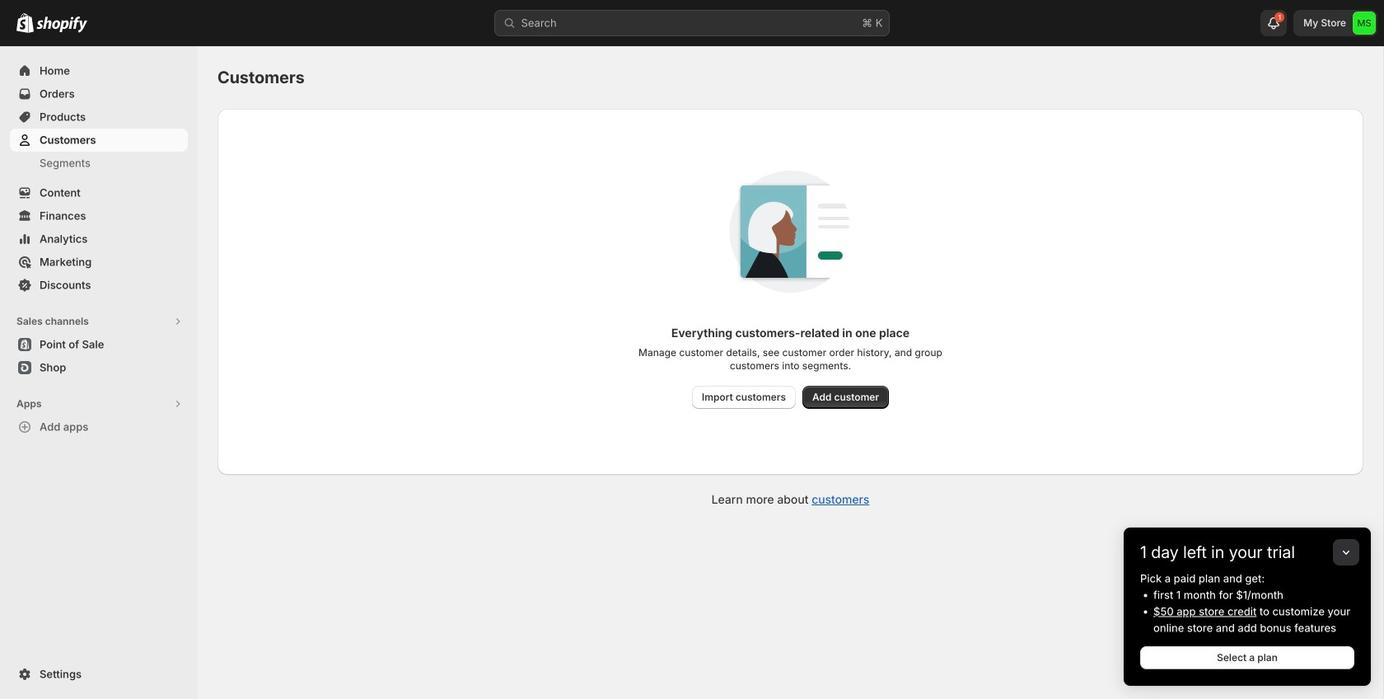 Task type: vqa. For each thing, say whether or not it's contained in the screenshot.
the left 20 button
no



Task type: describe. For each thing, give the bounding box(es) containing it.
0 horizontal spatial shopify image
[[16, 13, 34, 33]]

my store image
[[1354, 12, 1377, 35]]



Task type: locate. For each thing, give the bounding box(es) containing it.
shopify image
[[16, 13, 34, 33], [36, 16, 87, 33]]

1 horizontal spatial shopify image
[[36, 16, 87, 33]]



